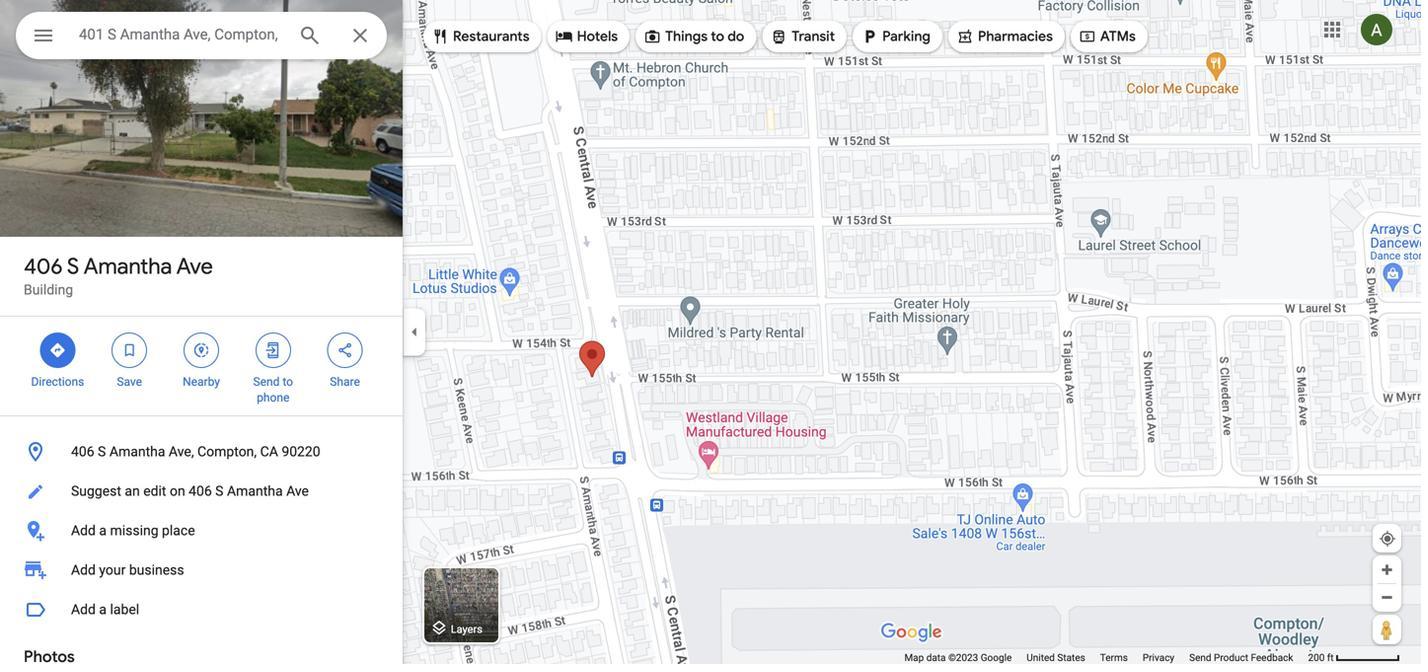 Task type: vqa. For each thing, say whether or not it's contained in the screenshot.
16% associated with 458
no



Task type: locate. For each thing, give the bounding box(es) containing it.
©2023
[[949, 652, 978, 664]]

product
[[1214, 652, 1249, 664]]

2 horizontal spatial 406
[[189, 483, 212, 499]]

None field
[[79, 23, 282, 46]]

406 up building
[[24, 253, 63, 280]]

united
[[1027, 652, 1055, 664]]

to inside 'send to phone'
[[283, 375, 293, 389]]

pharmacies
[[978, 28, 1053, 45]]

1 vertical spatial 406
[[71, 444, 94, 460]]

0 vertical spatial add
[[71, 523, 96, 539]]

1 a from the top
[[99, 523, 107, 539]]

send left product
[[1190, 652, 1212, 664]]

amantha down ca
[[227, 483, 283, 499]]

1 vertical spatial amantha
[[109, 444, 165, 460]]

amantha up 'an'
[[109, 444, 165, 460]]

send for send product feedback
[[1190, 652, 1212, 664]]

amantha
[[84, 253, 172, 280], [109, 444, 165, 460], [227, 483, 283, 499]]

1 vertical spatial add
[[71, 562, 96, 578]]

things
[[665, 28, 708, 45]]


[[192, 340, 210, 361]]

1 vertical spatial a
[[99, 602, 107, 618]]

0 vertical spatial s
[[67, 253, 79, 280]]

save
[[117, 375, 142, 389]]

 transit
[[770, 26, 835, 47]]

406 s amantha ave, compton, ca 90220 button
[[0, 432, 403, 472]]

0 horizontal spatial ave
[[176, 253, 213, 280]]

s up 'suggest'
[[98, 444, 106, 460]]

s inside 'button'
[[98, 444, 106, 460]]

send
[[253, 375, 280, 389], [1190, 652, 1212, 664]]

0 vertical spatial amantha
[[84, 253, 172, 280]]

privacy
[[1143, 652, 1175, 664]]

 atms
[[1079, 26, 1136, 47]]

0 horizontal spatial 406
[[24, 253, 63, 280]]

send inside button
[[1190, 652, 1212, 664]]

0 vertical spatial a
[[99, 523, 107, 539]]

200 ft button
[[1308, 652, 1401, 664]]

1 horizontal spatial to
[[711, 28, 725, 45]]

terms button
[[1100, 651, 1128, 664]]

your
[[99, 562, 126, 578]]

united states
[[1027, 652, 1086, 664]]

google maps element
[[0, 0, 1421, 664]]

zoom out image
[[1380, 590, 1395, 605]]

to left do
[[711, 28, 725, 45]]

ca
[[260, 444, 278, 460]]


[[431, 26, 449, 47]]

transit
[[792, 28, 835, 45]]

406
[[24, 253, 63, 280], [71, 444, 94, 460], [189, 483, 212, 499]]

add a label
[[71, 602, 139, 618]]

0 horizontal spatial send
[[253, 375, 280, 389]]

0 horizontal spatial s
[[67, 253, 79, 280]]

0 vertical spatial 406
[[24, 253, 63, 280]]

0 vertical spatial to
[[711, 28, 725, 45]]

406 inside 406 s amantha ave building
[[24, 253, 63, 280]]

add
[[71, 523, 96, 539], [71, 562, 96, 578], [71, 602, 96, 618]]

406 inside 406 s amantha ave, compton, ca 90220 'button'
[[71, 444, 94, 460]]

suggest an edit on 406 s amantha ave button
[[0, 472, 403, 511]]

1 horizontal spatial ave
[[286, 483, 309, 499]]

actions for 406 s amantha ave region
[[0, 317, 403, 416]]

s
[[67, 253, 79, 280], [98, 444, 106, 460], [215, 483, 224, 499]]

3 add from the top
[[71, 602, 96, 618]]

ave
[[176, 253, 213, 280], [286, 483, 309, 499]]

2 vertical spatial 406
[[189, 483, 212, 499]]

s for ave,
[[98, 444, 106, 460]]

 things to do
[[644, 26, 745, 47]]

amantha inside 'button'
[[109, 444, 165, 460]]

ave down 90220
[[286, 483, 309, 499]]

a left label
[[99, 602, 107, 618]]

map
[[905, 652, 924, 664]]

missing
[[110, 523, 158, 539]]

map data ©2023 google
[[905, 652, 1012, 664]]

united states button
[[1027, 651, 1086, 664]]

406 inside suggest an edit on 406 s amantha ave button
[[189, 483, 212, 499]]

place
[[162, 523, 195, 539]]

1 horizontal spatial send
[[1190, 652, 1212, 664]]

add your business link
[[0, 551, 403, 590]]

amantha inside button
[[227, 483, 283, 499]]

on
[[170, 483, 185, 499]]

hotels
[[577, 28, 618, 45]]

add down 'suggest'
[[71, 523, 96, 539]]

add left your on the bottom
[[71, 562, 96, 578]]

amantha inside 406 s amantha ave building
[[84, 253, 172, 280]]

1 horizontal spatial s
[[98, 444, 106, 460]]

2 horizontal spatial s
[[215, 483, 224, 499]]

1 add from the top
[[71, 523, 96, 539]]

2 add from the top
[[71, 562, 96, 578]]


[[336, 340, 354, 361]]

200 ft
[[1308, 652, 1334, 664]]

2 vertical spatial s
[[215, 483, 224, 499]]

1 vertical spatial s
[[98, 444, 106, 460]]

ave inside suggest an edit on 406 s amantha ave button
[[286, 483, 309, 499]]


[[770, 26, 788, 47]]

add for add a missing place
[[71, 523, 96, 539]]

1 vertical spatial send
[[1190, 652, 1212, 664]]

collapse side panel image
[[404, 321, 425, 343]]

1 horizontal spatial 406
[[71, 444, 94, 460]]

406 right on
[[189, 483, 212, 499]]

add a label button
[[0, 590, 403, 630]]

add for add a label
[[71, 602, 96, 618]]

0 horizontal spatial to
[[283, 375, 293, 389]]

1 vertical spatial ave
[[286, 483, 309, 499]]

a
[[99, 523, 107, 539], [99, 602, 107, 618]]

ave up 
[[176, 253, 213, 280]]

add for add your business
[[71, 562, 96, 578]]

 hotels
[[555, 26, 618, 47]]

2 vertical spatial add
[[71, 602, 96, 618]]

send up phone
[[253, 375, 280, 389]]

atms
[[1101, 28, 1136, 45]]

s for ave
[[67, 253, 79, 280]]

none field inside 401 s amantha ave, compton, ca 90220 field
[[79, 23, 282, 46]]

add left label
[[71, 602, 96, 618]]

ave,
[[169, 444, 194, 460]]

406 up 'suggest'
[[71, 444, 94, 460]]

to up phone
[[283, 375, 293, 389]]

add your business
[[71, 562, 184, 578]]

to
[[711, 28, 725, 45], [283, 375, 293, 389]]

a left missing
[[99, 523, 107, 539]]

parking
[[883, 28, 931, 45]]

2 vertical spatial amantha
[[227, 483, 283, 499]]


[[956, 26, 974, 47]]

do
[[728, 28, 745, 45]]

0 vertical spatial send
[[253, 375, 280, 389]]

2 a from the top
[[99, 602, 107, 618]]

0 vertical spatial ave
[[176, 253, 213, 280]]

1 vertical spatial to
[[283, 375, 293, 389]]

data
[[927, 652, 946, 664]]

send inside 'send to phone'
[[253, 375, 280, 389]]

406 for ave,
[[71, 444, 94, 460]]

a for label
[[99, 602, 107, 618]]

s inside 406 s amantha ave building
[[67, 253, 79, 280]]

amantha up 
[[84, 253, 172, 280]]

footer
[[905, 651, 1308, 664]]

s down compton,
[[215, 483, 224, 499]]

200
[[1308, 652, 1325, 664]]

add a missing place
[[71, 523, 195, 539]]

s up building
[[67, 253, 79, 280]]

footer containing map data ©2023 google
[[905, 651, 1308, 664]]

ave inside 406 s amantha ave building
[[176, 253, 213, 280]]

states
[[1058, 652, 1086, 664]]



Task type: describe. For each thing, give the bounding box(es) containing it.
zoom in image
[[1380, 563, 1395, 577]]

label
[[110, 602, 139, 618]]

 restaurants
[[431, 26, 530, 47]]

nearby
[[183, 375, 220, 389]]

directions
[[31, 375, 84, 389]]

 parking
[[861, 26, 931, 47]]

google account: angela cha  
(angela.cha@adept.ai) image
[[1361, 14, 1393, 46]]

send to phone
[[253, 375, 293, 405]]

 button
[[16, 12, 71, 63]]

restaurants
[[453, 28, 530, 45]]

amantha for ave,
[[109, 444, 165, 460]]

amantha for ave
[[84, 253, 172, 280]]

show street view coverage image
[[1373, 615, 1402, 645]]

footer inside google maps element
[[905, 651, 1308, 664]]

suggest an edit on 406 s amantha ave
[[71, 483, 309, 499]]


[[1079, 26, 1097, 47]]

406 s amantha ave building
[[24, 253, 213, 298]]

phone
[[257, 391, 290, 405]]

to inside  things to do
[[711, 28, 725, 45]]

privacy button
[[1143, 651, 1175, 664]]

google
[[981, 652, 1012, 664]]


[[32, 21, 55, 50]]

an
[[125, 483, 140, 499]]

show your location image
[[1379, 530, 1397, 548]]

layers
[[451, 623, 483, 636]]


[[264, 340, 282, 361]]

ft
[[1327, 652, 1334, 664]]

406 s amantha ave main content
[[0, 0, 403, 664]]

suggest
[[71, 483, 121, 499]]

business
[[129, 562, 184, 578]]

401 S Amantha Ave, Compton, CA 90220 field
[[16, 12, 387, 59]]


[[644, 26, 661, 47]]

edit
[[143, 483, 166, 499]]


[[861, 26, 879, 47]]


[[49, 340, 67, 361]]

add a missing place button
[[0, 511, 403, 551]]

share
[[330, 375, 360, 389]]

90220
[[282, 444, 320, 460]]

406 s amantha ave, compton, ca 90220
[[71, 444, 320, 460]]

send product feedback
[[1190, 652, 1294, 664]]


[[121, 340, 138, 361]]

a for missing
[[99, 523, 107, 539]]


[[555, 26, 573, 47]]

s inside button
[[215, 483, 224, 499]]

feedback
[[1251, 652, 1294, 664]]

building
[[24, 282, 73, 298]]

send for send to phone
[[253, 375, 280, 389]]

compton,
[[197, 444, 257, 460]]

 pharmacies
[[956, 26, 1053, 47]]

send product feedback button
[[1190, 651, 1294, 664]]

406 for ave
[[24, 253, 63, 280]]

 search field
[[16, 12, 387, 63]]

terms
[[1100, 652, 1128, 664]]



